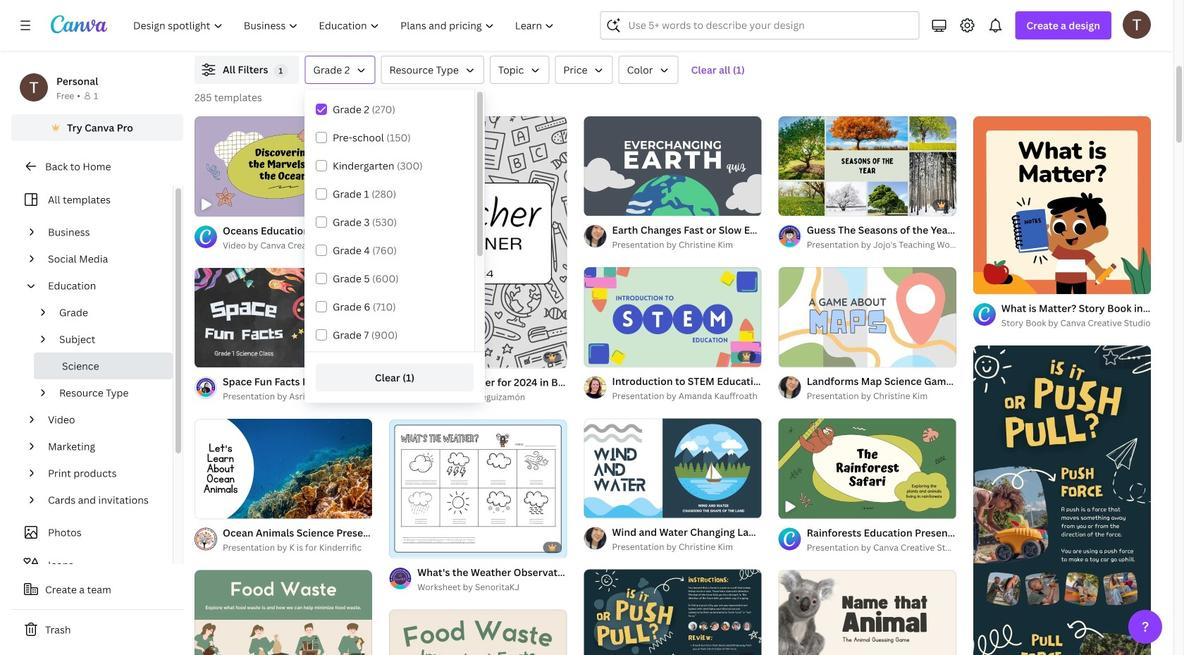 Task type: vqa. For each thing, say whether or not it's contained in the screenshot.
Food Waste Educational Presentation in Beige Green Illustrative Style image
yes



Task type: describe. For each thing, give the bounding box(es) containing it.
terry turtle image
[[1123, 10, 1152, 39]]

push and pull science group work in yellow and blue illustrative doodle style image
[[584, 569, 762, 655]]

Search search field
[[629, 12, 911, 39]]

ocean animals science presentation in colorful realistic style image
[[195, 419, 373, 519]]

what's the weather observation worksheets blue image
[[389, 420, 567, 558]]

earth changes fast or slow events science quiz in grey green pastel  style image
[[584, 116, 762, 216]]

what is matter? story book in orange blue hand drawn style image
[[974, 116, 1152, 294]]



Task type: locate. For each thing, give the bounding box(es) containing it.
guess the seasons of the year interactive presentation in green blue illustrative style image
[[779, 116, 957, 216]]

push and pull force educational infographic in yellow and blue doodle illustrative style image
[[974, 346, 1152, 655]]

introduction to stem education presentation in blue green and pink flat graphic style image
[[584, 267, 762, 367]]

1 filter options selected element
[[274, 64, 288, 78]]

wind and water changing land science presentation in colorful simple style image
[[584, 418, 762, 518]]

teacher planner for 2024 in black & white school doodle style image
[[389, 116, 567, 368]]

plant and human body systems image
[[968, 0, 1185, 4]]

food waste educational presentation in beige green illustrative style image
[[195, 570, 373, 655]]

landforms map science game presentation in pastel fun style image
[[779, 267, 957, 367]]

food waste important facts educational infographic in green beige illustrative style image
[[389, 610, 567, 655]]

top level navigation element
[[124, 11, 567, 39]]

animal quiz presentation in tan yellow handdrawn style image
[[779, 570, 957, 655]]

space fun facts educational presentation in watercolor style image
[[195, 268, 373, 368]]

None search field
[[600, 11, 920, 39]]



